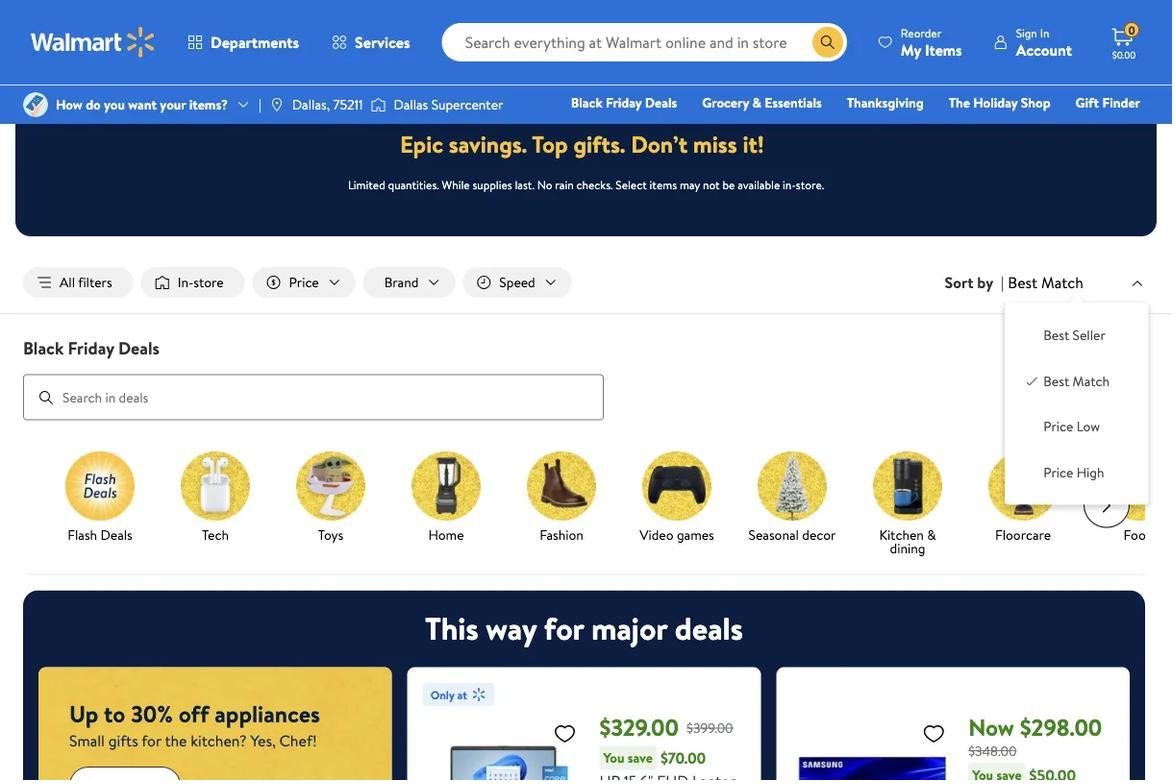 Task type: locate. For each thing, give the bounding box(es) containing it.
fashion down thanksgiving
[[850, 120, 894, 139]]

1 vertical spatial home
[[428, 526, 464, 544]]

$329.00
[[600, 712, 679, 744]]

1 horizontal spatial |
[[1001, 272, 1004, 293]]

1 vertical spatial best match
[[1044, 372, 1110, 391]]

match
[[1042, 272, 1084, 293], [1073, 372, 1110, 391]]

0 vertical spatial home link
[[781, 119, 833, 140]]

2 vertical spatial price
[[1044, 463, 1074, 482]]

Search in deals search field
[[23, 375, 604, 421]]

| inside sort and filter section element
[[1001, 272, 1004, 293]]

black friday deals
[[571, 93, 677, 112], [23, 336, 160, 360]]

tech link
[[165, 452, 265, 546]]

only
[[431, 687, 455, 704]]

|
[[259, 95, 261, 114], [1001, 272, 1004, 293]]

deals up electronics link at the top right of the page
[[645, 93, 677, 112]]

0 vertical spatial deals
[[645, 93, 677, 112]]

one debit
[[993, 120, 1058, 139]]

walmart+ link
[[1075, 119, 1149, 140]]

major
[[591, 608, 668, 651]]

 image
[[23, 92, 48, 117], [371, 95, 386, 114], [269, 97, 285, 113]]

deals inside flash deals link
[[100, 526, 133, 544]]

match down seller
[[1073, 372, 1110, 391]]

1 vertical spatial black
[[23, 336, 64, 360]]

save
[[628, 749, 653, 768]]

0 horizontal spatial black friday deals
[[23, 336, 160, 360]]

miss
[[693, 128, 737, 160]]

1 vertical spatial friday
[[68, 336, 114, 360]]

home
[[789, 120, 825, 139], [428, 526, 464, 544]]

friday down filters
[[68, 336, 114, 360]]

0 horizontal spatial shop
[[735, 120, 764, 139]]

1 horizontal spatial home link
[[781, 119, 833, 140]]

friday inside search box
[[68, 336, 114, 360]]

black up search icon
[[23, 336, 64, 360]]

best match inside dropdown button
[[1008, 272, 1084, 293]]

thanksgiving
[[847, 93, 924, 112]]

supercenter
[[431, 95, 503, 114]]

0 horizontal spatial fashion
[[540, 526, 584, 544]]

it!
[[743, 128, 765, 160]]

best right best match option
[[1044, 372, 1070, 391]]

30%
[[131, 699, 173, 731]]

0 vertical spatial best
[[1008, 272, 1038, 293]]

0 horizontal spatial black
[[23, 336, 64, 360]]

2 horizontal spatial  image
[[371, 95, 386, 114]]

shop home image
[[412, 452, 481, 521]]

price left high
[[1044, 463, 1074, 482]]

limited quantities. while supplies last. no rain checks. select items may not be available in-store.
[[348, 176, 824, 193]]

do
[[86, 95, 101, 114]]

store.
[[796, 176, 824, 193]]

for right "way"
[[544, 608, 584, 651]]

not
[[703, 176, 720, 193]]

your
[[160, 95, 186, 114]]

be
[[723, 176, 735, 193]]

one debit link
[[985, 119, 1067, 140]]

deals down "in-store" button
[[118, 336, 160, 360]]

best left seller
[[1044, 326, 1070, 345]]

for
[[544, 608, 584, 651], [142, 731, 161, 752]]

video games link
[[627, 452, 727, 546]]

1 vertical spatial fashion link
[[512, 452, 612, 546]]

shop kitchen & dining image
[[873, 452, 942, 521]]

0 vertical spatial match
[[1042, 272, 1084, 293]]

price low
[[1044, 418, 1100, 436]]

0 horizontal spatial for
[[142, 731, 161, 752]]

match up best seller
[[1042, 272, 1084, 293]]

sign
[[1016, 25, 1038, 41]]

shop
[[1021, 93, 1051, 112], [735, 120, 764, 139]]

search icon image
[[820, 35, 836, 50]]

0 horizontal spatial  image
[[23, 92, 48, 117]]

0 vertical spatial price
[[289, 273, 319, 292]]

yes,
[[250, 731, 276, 752]]

for inside up to 30% off appliances small gifts for the kitchen? yes, chef!
[[142, 731, 161, 752]]

last.
[[515, 176, 535, 193]]

best match right best match option
[[1044, 372, 1110, 391]]

0 vertical spatial fashion
[[850, 120, 894, 139]]

best inside dropdown button
[[1008, 272, 1038, 293]]

black friday deals inside search box
[[23, 336, 160, 360]]

0 vertical spatial home
[[789, 120, 825, 139]]

black friday deals up electronics
[[571, 93, 677, 112]]

price high
[[1044, 463, 1105, 482]]

walmart image
[[31, 27, 156, 58]]

& inside kitchen & dining
[[927, 526, 936, 544]]

home down essentials
[[789, 120, 825, 139]]

services button
[[316, 19, 427, 65]]

0 vertical spatial black
[[571, 93, 603, 112]]

price button
[[253, 267, 356, 298]]

& right grocery
[[752, 93, 762, 112]]

option group
[[1021, 319, 1133, 490]]

dallas supercenter
[[394, 95, 503, 114]]

the holiday shop
[[949, 93, 1051, 112]]

black friday deals down filters
[[23, 336, 160, 360]]

1 horizontal spatial black
[[571, 93, 603, 112]]

1 horizontal spatial home
[[789, 120, 825, 139]]

 image for dallas supercenter
[[371, 95, 386, 114]]

Walmart Site-Wide search field
[[442, 23, 847, 62]]

black
[[571, 93, 603, 112], [23, 336, 64, 360]]

 image left dallas,
[[269, 97, 285, 113]]

deals inside black friday deals link
[[645, 93, 677, 112]]

home link
[[781, 119, 833, 140], [396, 452, 496, 546]]

friday up electronics
[[606, 93, 642, 112]]

the
[[165, 731, 187, 752]]

0 vertical spatial shop
[[1021, 93, 1051, 112]]

1 vertical spatial black friday deals
[[23, 336, 160, 360]]

1 horizontal spatial &
[[927, 526, 936, 544]]

best match up best seller
[[1008, 272, 1084, 293]]

& for dining
[[927, 526, 936, 544]]

best match
[[1008, 272, 1084, 293], [1044, 372, 1110, 391]]

 image left how
[[23, 92, 48, 117]]

in-store
[[178, 273, 224, 292]]

best
[[1008, 272, 1038, 293], [1044, 326, 1070, 345], [1044, 372, 1070, 391]]

rain
[[555, 176, 574, 193]]

seasonal decor link
[[742, 452, 842, 546]]

1 horizontal spatial black friday deals
[[571, 93, 677, 112]]

items
[[925, 39, 962, 60]]

shop up debit
[[1021, 93, 1051, 112]]

shop right toy
[[735, 120, 764, 139]]

1 vertical spatial deals
[[118, 336, 160, 360]]

sign in to add to favorites list, samsung 55" class tu690t crystal uhd 4k smart television - un55tu690tfxza (new) image
[[922, 722, 946, 746]]

&
[[752, 93, 762, 112], [927, 526, 936, 544]]

price left low
[[1044, 418, 1074, 436]]

items
[[650, 176, 677, 193]]

0 vertical spatial friday
[[606, 93, 642, 112]]

1 horizontal spatial fashion link
[[841, 119, 903, 140]]

2 vertical spatial deals
[[100, 526, 133, 544]]

grocery & essentials
[[702, 93, 822, 112]]

0 horizontal spatial &
[[752, 93, 762, 112]]

off
[[179, 699, 209, 731]]

1 vertical spatial &
[[927, 526, 936, 544]]

don't
[[631, 128, 688, 160]]

& right dining
[[927, 526, 936, 544]]

best right by
[[1008, 272, 1038, 293]]

1 horizontal spatial for
[[544, 608, 584, 651]]

finder
[[1103, 93, 1141, 112]]

flash deals link
[[50, 452, 150, 546]]

store
[[193, 273, 224, 292]]

0 horizontal spatial home link
[[396, 452, 496, 546]]

may
[[680, 176, 700, 193]]

you save $70.00
[[603, 748, 706, 769]]

deals right flash
[[100, 526, 133, 544]]

friday
[[606, 93, 642, 112], [68, 336, 114, 360]]

1 vertical spatial for
[[142, 731, 161, 752]]

shop food image
[[1104, 452, 1172, 521]]

0 vertical spatial for
[[544, 608, 584, 651]]

1 horizontal spatial friday
[[606, 93, 642, 112]]

video
[[640, 526, 674, 544]]

0 vertical spatial best match
[[1008, 272, 1084, 293]]

| left dallas,
[[259, 95, 261, 114]]

flash deals image
[[65, 452, 135, 521]]

price for price high
[[1044, 463, 1074, 482]]

price
[[289, 273, 319, 292], [1044, 418, 1074, 436], [1044, 463, 1074, 482]]

flash
[[68, 526, 97, 544]]

1 horizontal spatial  image
[[269, 97, 285, 113]]

sign in to add to favorites list, hp 15.6" fhd laptop, intel core i5-1135g7, 8gb ram, 256gb ssd, silver, windows 11 home, 15-dy2795wm image
[[553, 722, 577, 746]]

black inside search box
[[23, 336, 64, 360]]

price inside the 'price' dropdown button
[[289, 273, 319, 292]]

games
[[677, 526, 714, 544]]

sign in account
[[1016, 25, 1072, 60]]

price for price
[[289, 273, 319, 292]]

fashion down the shop fashion image
[[540, 526, 584, 544]]

food
[[1124, 526, 1153, 544]]

0 vertical spatial |
[[259, 95, 261, 114]]

quantities.
[[388, 176, 439, 193]]

essentials
[[765, 93, 822, 112]]

up to 30% off appliances small gifts for the kitchen? yes, chef!
[[69, 699, 320, 752]]

$329.00 $399.00
[[600, 712, 733, 744]]

for left the
[[142, 731, 161, 752]]

| right by
[[1001, 272, 1004, 293]]

1 horizontal spatial shop
[[1021, 93, 1051, 112]]

1 vertical spatial |
[[1001, 272, 1004, 293]]

1 vertical spatial home link
[[396, 452, 496, 546]]

0 vertical spatial &
[[752, 93, 762, 112]]

black up epic savings. top gifts. don't miss it! at the top of the page
[[571, 93, 603, 112]]

0 horizontal spatial friday
[[68, 336, 114, 360]]

home down shop home image
[[428, 526, 464, 544]]

speed button
[[463, 267, 572, 298]]

price for price low
[[1044, 418, 1074, 436]]

filters
[[78, 273, 112, 292]]

savings.
[[449, 128, 527, 160]]

1 vertical spatial shop
[[735, 120, 764, 139]]

price right store
[[289, 273, 319, 292]]

& for essentials
[[752, 93, 762, 112]]

0 horizontal spatial |
[[259, 95, 261, 114]]

shop tech image
[[181, 452, 250, 521]]

match inside dropdown button
[[1042, 272, 1084, 293]]

1 vertical spatial price
[[1044, 418, 1074, 436]]

 image right the 75211
[[371, 95, 386, 114]]

kitchen
[[879, 526, 924, 544]]

sort by |
[[945, 272, 1004, 293]]

you
[[603, 749, 625, 768]]

deals
[[645, 93, 677, 112], [118, 336, 160, 360], [100, 526, 133, 544]]

electronics
[[622, 120, 687, 139]]

shop inside "link"
[[1021, 93, 1051, 112]]



Task type: describe. For each thing, give the bounding box(es) containing it.
shop seasonal image
[[758, 452, 827, 521]]

flash deals
[[68, 526, 133, 544]]

sort
[[945, 272, 974, 293]]

shop toys image
[[296, 452, 365, 521]]

walmart+
[[1083, 120, 1141, 139]]

all filters
[[60, 273, 112, 292]]

video games
[[640, 526, 714, 544]]

Search search field
[[442, 23, 847, 62]]

reorder my items
[[901, 25, 962, 60]]

floorcare
[[995, 526, 1051, 544]]

dallas
[[394, 95, 428, 114]]

1 vertical spatial best
[[1044, 326, 1070, 345]]

the holiday shop link
[[940, 92, 1059, 113]]

want
[[128, 95, 157, 114]]

gift finder link
[[1067, 92, 1149, 113]]

0 horizontal spatial home
[[428, 526, 464, 544]]

all
[[60, 273, 75, 292]]

sort and filter section element
[[0, 252, 1172, 314]]

gifts
[[108, 731, 138, 752]]

holiday
[[974, 93, 1018, 112]]

Black Friday Deals search field
[[0, 336, 1172, 421]]

Best Match radio
[[1024, 372, 1040, 387]]

$348.00
[[969, 742, 1017, 761]]

departments button
[[171, 19, 316, 65]]

thanksgiving link
[[838, 92, 933, 113]]

seller
[[1073, 326, 1106, 345]]

brand button
[[363, 267, 455, 298]]

in
[[1040, 25, 1050, 41]]

up
[[69, 699, 98, 731]]

dallas, 75211
[[292, 95, 363, 114]]

0
[[1128, 22, 1135, 38]]

dallas,
[[292, 95, 330, 114]]

next slide for chipmodulewithimages list image
[[1084, 482, 1130, 529]]

way
[[486, 608, 537, 651]]

by
[[977, 272, 994, 293]]

walmart black friday deals for days image
[[409, 57, 763, 105]]

seasonal
[[749, 526, 799, 544]]

epic
[[400, 128, 443, 160]]

black friday deals link
[[562, 92, 686, 113]]

speed
[[499, 273, 535, 292]]

option group containing best seller
[[1021, 319, 1133, 490]]

best match inside option group
[[1044, 372, 1110, 391]]

toys
[[318, 526, 344, 544]]

you
[[104, 95, 125, 114]]

1 horizontal spatial fashion
[[850, 120, 894, 139]]

select
[[616, 176, 647, 193]]

kitchen?
[[191, 731, 247, 752]]

gifts.
[[574, 128, 626, 160]]

all filters button
[[23, 267, 133, 298]]

now $298.00 $348.00
[[969, 712, 1102, 761]]

in-store button
[[141, 267, 245, 298]]

 image for dallas, 75211
[[269, 97, 285, 113]]

now
[[969, 712, 1015, 744]]

registry
[[919, 120, 968, 139]]

75211
[[333, 95, 363, 114]]

dining
[[890, 539, 926, 558]]

2 vertical spatial best
[[1044, 372, 1070, 391]]

$329.00 group
[[423, 683, 746, 781]]

the
[[949, 93, 970, 112]]

grocery & essentials link
[[694, 92, 831, 113]]

one
[[993, 120, 1022, 139]]

deals
[[675, 608, 743, 651]]

deals inside black friday deals search box
[[118, 336, 160, 360]]

search image
[[38, 390, 54, 406]]

chef!
[[279, 731, 317, 752]]

reorder
[[901, 25, 942, 41]]

to
[[104, 699, 125, 731]]

shop video games image
[[642, 452, 712, 521]]

no
[[537, 176, 552, 193]]

1 vertical spatial match
[[1073, 372, 1110, 391]]

toys link
[[281, 452, 381, 546]]

1 vertical spatial fashion
[[540, 526, 584, 544]]

$298.00
[[1020, 712, 1102, 744]]

top
[[532, 128, 568, 160]]

0 vertical spatial black friday deals
[[571, 93, 677, 112]]

epic savings. top gifts. don't miss it!
[[400, 128, 765, 160]]

toy shop
[[712, 120, 764, 139]]

$0.00
[[1112, 48, 1136, 61]]

in-
[[178, 273, 194, 292]]

at
[[457, 687, 467, 704]]

grocery
[[702, 93, 749, 112]]

limited
[[348, 176, 385, 193]]

floorcare link
[[973, 452, 1073, 546]]

0 horizontal spatial fashion link
[[512, 452, 612, 546]]

 image for how do you want your items?
[[23, 92, 48, 117]]

departments
[[211, 32, 299, 53]]

debit
[[1025, 120, 1058, 139]]

tech
[[202, 526, 229, 544]]

gift finder electronics
[[622, 93, 1141, 139]]

shop fashion image
[[527, 452, 596, 521]]

clear search field text image
[[789, 35, 805, 50]]

account
[[1016, 39, 1072, 60]]

gift
[[1076, 93, 1099, 112]]

0 vertical spatial fashion link
[[841, 119, 903, 140]]

how
[[56, 95, 83, 114]]

brand
[[384, 273, 419, 292]]

$70.00
[[661, 748, 706, 769]]

high
[[1077, 463, 1105, 482]]

shop floorcare image
[[989, 452, 1058, 521]]

best match button
[[1004, 270, 1149, 295]]

in-
[[783, 176, 796, 193]]

kitchen & dining link
[[858, 452, 958, 559]]



Task type: vqa. For each thing, say whether or not it's contained in the screenshot.
bottommost 'in'
no



